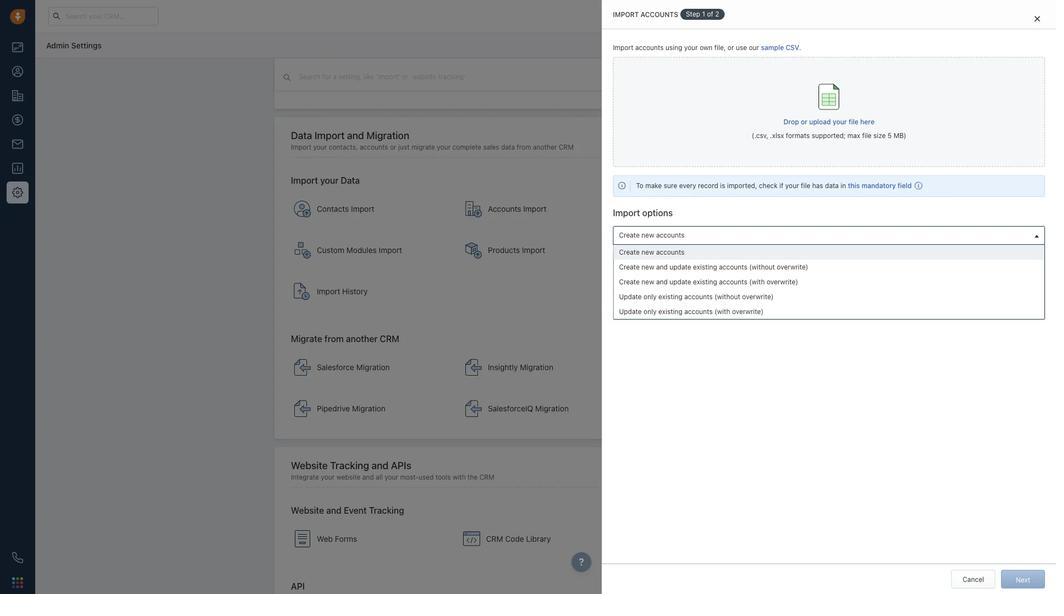 Task type: vqa. For each thing, say whether or not it's contained in the screenshot.
Press SPACE to deselect this row. row containing 18
no



Task type: describe. For each thing, give the bounding box(es) containing it.
website for and
[[291, 505, 324, 516]]

is
[[720, 182, 725, 190]]

import your custom modules using csv or xlsx files (sample csv available) image
[[294, 242, 311, 259]]

data import and migration import your contacts, accounts or just migrate your complete sales data from another crm
[[291, 130, 574, 151]]

custom modules import
[[317, 246, 402, 255]]

or inside data import and migration import your contacts, accounts or just migrate your complete sales data from another crm
[[390, 144, 396, 151]]

create new accounts inside create new accounts 'option'
[[619, 248, 685, 256]]

phone image
[[12, 552, 23, 563]]

bring all your sales data from pipedrive using a zip file image
[[294, 400, 311, 418]]

the
[[468, 473, 478, 481]]

overwrite) inside option
[[742, 293, 774, 301]]

step
[[686, 10, 700, 18]]

2 horizontal spatial file
[[862, 132, 872, 140]]

web forms link
[[288, 520, 455, 558]]

your right all
[[385, 473, 398, 481]]

import history
[[317, 287, 368, 296]]

mandatory
[[862, 182, 896, 190]]

if
[[780, 182, 784, 190]]

import your accounts using csv or xlsx files (sample csv available) image
[[465, 201, 483, 218]]

new for create new and update existing accounts (without overwrite) option
[[642, 263, 654, 271]]

sales
[[483, 144, 499, 151]]

drop
[[784, 118, 799, 125]]

crm inside data import and migration import your contacts, accounts or just migrate your complete sales data from another crm
[[559, 144, 574, 151]]

accounts inside data import and migration import your contacts, accounts or just migrate your complete sales data from another crm
[[360, 144, 388, 151]]

upload
[[809, 118, 831, 125]]

salesforce
[[317, 363, 354, 372]]

bring all your sales data from salesforce using a zip file image
[[294, 359, 311, 376]]

pipedrive
[[317, 404, 350, 413]]

update only existing accounts (without overwrite)
[[619, 293, 774, 301]]

just
[[398, 144, 410, 151]]

settings
[[71, 41, 102, 50]]

share news with your team without stepping away from the crm image
[[294, 70, 311, 88]]

sample csv link
[[761, 44, 799, 51]]

gary
[[619, 288, 634, 295]]

gary orlando
[[619, 288, 660, 295]]

1 vertical spatial another
[[346, 334, 378, 344]]

create new and update existing accounts (without overwrite)
[[619, 263, 808, 271]]

sales owner for unassigned accounts
[[613, 274, 732, 281]]

another inside data import and migration import your contacts, accounts or just migrate your complete sales data from another crm
[[533, 144, 557, 151]]

2 vertical spatial file
[[801, 182, 811, 190]]

your up contacts
[[320, 176, 339, 186]]

tools
[[436, 473, 451, 481]]

our
[[749, 44, 759, 51]]

sample
[[761, 44, 784, 51]]

5
[[888, 132, 892, 140]]

most-
[[400, 473, 419, 481]]

record
[[698, 182, 719, 190]]

your file has data in this mandatory field
[[786, 182, 912, 190]]

file,
[[715, 44, 726, 51]]

overwrite) down freshsales id "button"
[[777, 263, 808, 271]]

import accounts using your own file, or use our sample csv .
[[613, 44, 801, 51]]

overwrite) down freshsales id
[[767, 278, 798, 286]]

update for update only existing accounts (with overwrite)
[[619, 308, 642, 315]]

update only existing accounts (without overwrite) option
[[614, 289, 1045, 304]]

contacts,
[[329, 144, 358, 151]]

announcements
[[317, 74, 375, 83]]

cancel button
[[952, 570, 996, 589]]

sure
[[664, 182, 677, 190]]

create for create new and update existing accounts (with overwrite) option
[[619, 278, 640, 286]]

accounts inside dropdown button
[[656, 231, 685, 239]]

existing down create new and update existing accounts (without overwrite)
[[693, 278, 717, 286]]

1 vertical spatial (with
[[715, 308, 730, 315]]

.
[[799, 44, 801, 51]]

create new and update existing accounts (without overwrite) option
[[614, 260, 1045, 274]]

sales
[[613, 274, 630, 281]]

all
[[376, 473, 383, 481]]

check
[[759, 182, 778, 190]]

contacts import
[[317, 205, 374, 214]]

migration for insightly migration
[[520, 363, 554, 372]]

your
[[786, 182, 799, 190]]

your inside button
[[833, 118, 847, 125]]

modules
[[346, 246, 377, 255]]

create for create new and update existing accounts (without overwrite) option
[[619, 263, 640, 271]]

import accounts
[[613, 10, 678, 18]]

Search your CRM... text field
[[48, 7, 158, 26]]

list box inside import options dialog
[[614, 245, 1045, 319]]

bring all your sales data from salesforceiq using a zip file image
[[465, 400, 483, 418]]

migration for salesforceiq migration
[[535, 404, 569, 413]]

web forms
[[317, 534, 357, 544]]

id
[[798, 252, 805, 260]]

tracking inside website tracking and apis integrate your website and all your most-used tools with the crm
[[330, 460, 369, 471]]

mb)
[[894, 132, 906, 140]]

only for update only existing accounts (without overwrite)
[[644, 293, 657, 301]]

new inside dropdown button
[[642, 231, 654, 239]]

(without inside option
[[715, 293, 741, 301]]

update only existing accounts (with overwrite)
[[619, 308, 764, 315]]

migration inside data import and migration import your contacts, accounts or just migrate your complete sales data from another crm
[[367, 130, 409, 142]]

salesforceiq
[[488, 404, 533, 413]]

crm inside 'link'
[[486, 534, 503, 544]]

1 vertical spatial tracking
[[369, 505, 404, 516]]

skip
[[629, 252, 642, 260]]

owner
[[632, 274, 652, 281]]

accounts inside option
[[685, 293, 713, 301]]

automatically
[[678, 252, 719, 260]]

has
[[812, 182, 823, 190]]

only for update only existing accounts (with overwrite)
[[644, 308, 657, 315]]

this mandatory field link
[[848, 182, 912, 190]]

website for tracking
[[291, 460, 328, 471]]

your left contacts,
[[313, 144, 327, 151]]

import your users using csv or xlsx files (sample csv available) image
[[636, 242, 654, 259]]

salesforceiq migration
[[488, 404, 569, 413]]

update for create new and update existing accounts (with overwrite)
[[670, 278, 691, 286]]

admin
[[46, 41, 69, 50]]

matching
[[731, 252, 759, 260]]

announcements link
[[288, 60, 455, 98]]

own
[[700, 44, 713, 51]]

or inside button
[[801, 118, 808, 125]]

import your products using csv or xlsx files (sample csv available) image
[[465, 242, 483, 259]]

of
[[707, 10, 713, 18]]

(.csv, .xlsx formats supported; max file size 5 mb)
[[752, 132, 906, 140]]

freshworks switcher image
[[12, 577, 23, 588]]

website and event tracking
[[291, 505, 404, 516]]

freshsales
[[762, 252, 796, 260]]

users
[[659, 246, 680, 255]]

library
[[526, 534, 551, 544]]

here
[[861, 118, 875, 125]]

file inside drop or upload your file here button
[[849, 118, 859, 125]]

deals
[[659, 205, 679, 214]]

keep track of every import you've ever done, with record-level details image
[[294, 283, 311, 301]]

your right "migrate"
[[437, 144, 451, 151]]

crm code library link
[[458, 520, 624, 558]]

import your deals using csv or xlsx files (sample csv available) image
[[636, 201, 654, 218]]

using
[[666, 44, 683, 51]]

accounts import
[[488, 205, 547, 214]]

imported,
[[727, 182, 757, 190]]

phone element
[[7, 547, 29, 569]]

formats
[[786, 132, 810, 140]]

custom
[[317, 246, 344, 255]]

salesforce migration
[[317, 363, 390, 372]]

crm inside website tracking and apis integrate your website and all your most-used tools with the crm
[[480, 473, 494, 481]]



Task type: locate. For each thing, give the bounding box(es) containing it.
update down gary
[[619, 308, 642, 315]]

0 vertical spatial data
[[291, 130, 312, 142]]

history
[[342, 287, 368, 296]]

2 create from the top
[[619, 248, 640, 256]]

overwrite) down matching
[[742, 293, 774, 301]]

(.csv,
[[752, 132, 768, 140]]

1 vertical spatial website
[[291, 505, 324, 516]]

from right migrate
[[325, 334, 344, 344]]

new up the owner
[[642, 263, 654, 271]]

from inside data import and migration import your contacts, accounts or just migrate your complete sales data from another crm
[[517, 144, 531, 151]]

duplicates
[[644, 252, 676, 260]]

and for data import and migration import your contacts, accounts or just migrate your complete sales data from another crm
[[347, 130, 364, 142]]

crm code library
[[486, 534, 551, 544]]

0 horizontal spatial (with
[[715, 308, 730, 315]]

your
[[684, 44, 698, 51], [833, 118, 847, 125], [313, 144, 327, 151], [437, 144, 451, 151], [320, 176, 339, 186], [321, 473, 335, 481], [385, 473, 398, 481]]

tracking
[[330, 460, 369, 471], [369, 505, 404, 516]]

update down sales
[[619, 293, 642, 301]]

0 horizontal spatial data
[[501, 144, 515, 151]]

complete
[[453, 144, 482, 151]]

contacts
[[317, 205, 349, 214]]

1 vertical spatial data
[[825, 182, 839, 190]]

migrate
[[411, 144, 435, 151]]

to
[[636, 182, 644, 190]]

create for create new accounts 'option'
[[619, 248, 640, 256]]

0 horizontal spatial data
[[291, 130, 312, 142]]

new up import your users using csv or xlsx files (sample csv available) image
[[642, 231, 654, 239]]

1 create from the top
[[619, 231, 640, 239]]

0 horizontal spatial from
[[325, 334, 344, 344]]

update inside option
[[619, 308, 642, 315]]

Search for a setting, like 'import' or 'website tracking' text field
[[298, 72, 508, 82]]

1 vertical spatial create new accounts
[[619, 248, 685, 256]]

0 vertical spatial (without
[[749, 263, 775, 271]]

file left size
[[862, 132, 872, 140]]

migration right salesforce at bottom left
[[356, 363, 390, 372]]

1 horizontal spatial another
[[533, 144, 557, 151]]

0 horizontal spatial another
[[346, 334, 378, 344]]

only inside option
[[644, 308, 657, 315]]

existing
[[693, 263, 717, 271], [693, 278, 717, 286], [659, 293, 683, 301], [659, 308, 683, 315]]

freshsales id button
[[759, 250, 815, 262]]

data
[[291, 130, 312, 142], [341, 176, 360, 186]]

insightly migration
[[488, 363, 554, 372]]

field
[[898, 182, 912, 190]]

existing inside option
[[659, 293, 683, 301]]

and up all
[[372, 460, 389, 471]]

tracking up website
[[330, 460, 369, 471]]

in
[[841, 182, 846, 190]]

another up the salesforce migration
[[346, 334, 378, 344]]

2 update from the top
[[670, 278, 691, 286]]

website up integrate
[[291, 460, 328, 471]]

options
[[642, 208, 673, 218]]

or right the drop at right top
[[801, 118, 808, 125]]

1 vertical spatial from
[[325, 334, 344, 344]]

0 vertical spatial (with
[[749, 278, 765, 286]]

1 vertical spatial update
[[670, 278, 691, 286]]

update up update only existing accounts (without overwrite)
[[670, 278, 691, 286]]

admin settings
[[46, 41, 102, 50]]

automatically create contacts when website visitors sign up image
[[294, 530, 311, 548]]

0 vertical spatial create new accounts
[[619, 231, 685, 239]]

2 update from the top
[[619, 308, 642, 315]]

tracking right event
[[369, 505, 404, 516]]

overwrite)
[[777, 263, 808, 271], [767, 278, 798, 286], [742, 293, 774, 301], [732, 308, 764, 315]]

your left website
[[321, 473, 335, 481]]

create new accounts button
[[613, 226, 1045, 245]]

create new and update existing accounts (with overwrite)
[[619, 278, 798, 286]]

csv
[[786, 44, 799, 51]]

drop or upload your file here
[[784, 118, 875, 125]]

1 update from the top
[[619, 293, 642, 301]]

only inside option
[[644, 293, 657, 301]]

data right sales at top left
[[501, 144, 515, 151]]

update inside option
[[619, 293, 642, 301]]

users import
[[659, 246, 705, 255]]

migration right insightly
[[520, 363, 554, 372]]

0 vertical spatial data
[[501, 144, 515, 151]]

data left in
[[825, 182, 839, 190]]

data inside data import and migration import your contacts, accounts or just migrate your complete sales data from another crm
[[291, 130, 312, 142]]

create up import your users using csv or xlsx files (sample csv available) image
[[619, 231, 640, 239]]

1 create new accounts from the top
[[619, 231, 685, 239]]

website
[[291, 460, 328, 471], [291, 505, 324, 516]]

migration for pipedrive migration
[[352, 404, 386, 413]]

migration right pipedrive
[[352, 404, 386, 413]]

0 vertical spatial or
[[728, 44, 734, 51]]

4 new from the top
[[642, 278, 654, 286]]

create inside 'option'
[[619, 248, 640, 256]]

create up sales
[[619, 248, 640, 256]]

data inside import options dialog
[[825, 182, 839, 190]]

and up contacts,
[[347, 130, 364, 142]]

pipedrive migration
[[317, 404, 386, 413]]

new up orlando
[[642, 278, 654, 286]]

only down orlando
[[644, 308, 657, 315]]

create
[[619, 231, 640, 239], [619, 248, 640, 256], [619, 263, 640, 271], [619, 278, 640, 286]]

.xlsx
[[770, 132, 784, 140]]

from right sales at top left
[[517, 144, 531, 151]]

overwrite) down gary orlando button
[[732, 308, 764, 315]]

list box containing create new accounts
[[614, 245, 1045, 319]]

(with
[[749, 278, 765, 286], [715, 308, 730, 315]]

website tracking and apis integrate your website and all your most-used tools with the crm
[[291, 460, 494, 481]]

1 vertical spatial file
[[862, 132, 872, 140]]

with
[[453, 473, 466, 481]]

file
[[849, 118, 859, 125], [862, 132, 872, 140], [801, 182, 811, 190]]

2 new from the top
[[642, 248, 654, 256]]

4 create from the top
[[619, 278, 640, 286]]

(with down gary orlando button
[[715, 308, 730, 315]]

1 horizontal spatial (without
[[749, 263, 775, 271]]

1 vertical spatial only
[[644, 308, 657, 315]]

2 only from the top
[[644, 308, 657, 315]]

or
[[728, 44, 734, 51], [801, 118, 808, 125], [390, 144, 396, 151]]

and left all
[[362, 473, 374, 481]]

new left users
[[642, 248, 654, 256]]

update for update only existing accounts (without overwrite)
[[619, 293, 642, 301]]

0 vertical spatial update
[[619, 293, 642, 301]]

1 vertical spatial data
[[341, 176, 360, 186]]

supported;
[[812, 132, 846, 140]]

migration for salesforce migration
[[356, 363, 390, 372]]

1 update from the top
[[670, 263, 691, 271]]

1 new from the top
[[642, 231, 654, 239]]

used
[[419, 473, 434, 481]]

freshsales id
[[762, 252, 805, 260]]

code
[[505, 534, 524, 544]]

2 horizontal spatial or
[[801, 118, 808, 125]]

new inside 'option'
[[642, 248, 654, 256]]

existing down update only existing accounts (without overwrite)
[[659, 308, 683, 315]]

and up orlando
[[656, 278, 668, 286]]

event
[[344, 505, 367, 516]]

cancel
[[963, 575, 984, 583]]

migrate from another crm
[[291, 334, 399, 344]]

list box
[[614, 245, 1045, 319]]

and for create new and update existing accounts (without overwrite)
[[656, 263, 668, 271]]

create new and update existing accounts (with overwrite) option
[[614, 274, 1045, 289]]

import options dialog
[[602, 0, 1056, 594]]

(without inside option
[[749, 263, 775, 271]]

1 horizontal spatial data
[[341, 176, 360, 186]]

accounts inside 'option'
[[656, 248, 685, 256]]

0 horizontal spatial or
[[390, 144, 396, 151]]

migration right salesforceiq
[[535, 404, 569, 413]]

or left just
[[390, 144, 396, 151]]

skip duplicates automatically by matching
[[629, 252, 759, 260]]

(without down freshsales
[[749, 263, 775, 271]]

2 vertical spatial or
[[390, 144, 396, 151]]

a set of code libraries to add, track and update contacts image
[[463, 530, 481, 548]]

create down skip
[[619, 263, 640, 271]]

file left has
[[801, 182, 811, 190]]

update up unassigned
[[670, 263, 691, 271]]

migration
[[367, 130, 409, 142], [356, 363, 390, 372], [520, 363, 554, 372], [352, 404, 386, 413], [535, 404, 569, 413]]

0 vertical spatial website
[[291, 460, 328, 471]]

data up import your data
[[291, 130, 312, 142]]

migrate
[[291, 334, 322, 344]]

web
[[317, 534, 333, 544]]

1 horizontal spatial file
[[849, 118, 859, 125]]

products import
[[488, 246, 545, 255]]

your up (.csv, .xlsx formats supported; max file size 5 mb)
[[833, 118, 847, 125]]

this
[[848, 182, 860, 190]]

for
[[653, 274, 662, 281]]

forms
[[335, 534, 357, 544]]

0 vertical spatial only
[[644, 293, 657, 301]]

1 horizontal spatial from
[[517, 144, 531, 151]]

1 horizontal spatial (with
[[749, 278, 765, 286]]

file left the here
[[849, 118, 859, 125]]

create up gary
[[619, 278, 640, 286]]

every
[[679, 182, 696, 190]]

close image
[[1035, 15, 1040, 22]]

create new accounts up for
[[619, 248, 685, 256]]

update only existing accounts (with overwrite) option
[[614, 304, 1045, 319]]

import your contacts using csv or xlsx files (sample csv available) image
[[294, 201, 311, 218]]

create new accounts inside create new accounts dropdown button
[[619, 231, 685, 239]]

2 create new accounts from the top
[[619, 248, 685, 256]]

new for create new accounts 'option'
[[642, 248, 654, 256]]

data inside data import and migration import your contacts, accounts or just migrate your complete sales data from another crm
[[501, 144, 515, 151]]

website inside website tracking and apis integrate your website and all your most-used tools with the crm
[[291, 460, 328, 471]]

data up contacts import
[[341, 176, 360, 186]]

and inside data import and migration import your contacts, accounts or just migrate your complete sales data from another crm
[[347, 130, 364, 142]]

new for create new and update existing accounts (with overwrite) option
[[642, 278, 654, 286]]

integrate
[[291, 473, 319, 481]]

and down duplicates
[[656, 263, 668, 271]]

2 website from the top
[[291, 505, 324, 516]]

create new accounts up import your users using csv or xlsx files (sample csv available) image
[[619, 231, 685, 239]]

0 vertical spatial from
[[517, 144, 531, 151]]

use
[[736, 44, 747, 51]]

1 only from the top
[[644, 293, 657, 301]]

1 vertical spatial or
[[801, 118, 808, 125]]

import
[[613, 10, 639, 18], [613, 44, 634, 51], [315, 130, 345, 142], [291, 144, 311, 151], [291, 176, 318, 186], [351, 205, 374, 214], [523, 205, 547, 214], [681, 205, 704, 214], [613, 208, 640, 218], [379, 246, 402, 255], [522, 246, 545, 255], [682, 246, 705, 255], [317, 287, 340, 296]]

orlando
[[636, 288, 660, 295]]

3 create from the top
[[619, 263, 640, 271]]

create inside dropdown button
[[619, 231, 640, 239]]

and for website tracking and apis integrate your website and all your most-used tools with the crm
[[372, 460, 389, 471]]

3 new from the top
[[642, 263, 654, 271]]

only down for
[[644, 293, 657, 301]]

1 horizontal spatial data
[[825, 182, 839, 190]]

migration up just
[[367, 130, 409, 142]]

size
[[874, 132, 886, 140]]

0 horizontal spatial file
[[801, 182, 811, 190]]

step 1 of 2
[[686, 10, 719, 18]]

1 vertical spatial update
[[619, 308, 642, 315]]

0 horizontal spatial (without
[[715, 293, 741, 301]]

import options
[[613, 208, 673, 218]]

2
[[715, 10, 719, 18]]

1 vertical spatial (without
[[715, 293, 741, 301]]

1 horizontal spatial or
[[728, 44, 734, 51]]

apis
[[391, 460, 411, 471]]

0 vertical spatial update
[[670, 263, 691, 271]]

from
[[517, 144, 531, 151], [325, 334, 344, 344]]

0 vertical spatial file
[[849, 118, 859, 125]]

create new accounts option
[[614, 245, 1045, 260]]

existing down automatically at top
[[693, 263, 717, 271]]

and for create new and update existing accounts (with overwrite)
[[656, 278, 668, 286]]

api
[[291, 581, 305, 592]]

existing down sales owner for unassigned accounts
[[659, 293, 683, 301]]

(with down matching
[[749, 278, 765, 286]]

update for create new and update existing accounts (without overwrite)
[[670, 263, 691, 271]]

only
[[644, 293, 657, 301], [644, 308, 657, 315]]

your left own
[[684, 44, 698, 51]]

website
[[337, 473, 361, 481]]

(without down create new and update existing accounts (with overwrite)
[[715, 293, 741, 301]]

or left use
[[728, 44, 734, 51]]

0 vertical spatial tracking
[[330, 460, 369, 471]]

accounts
[[488, 205, 521, 214]]

website up automatically create contacts when website visitors sign up icon
[[291, 505, 324, 516]]

another right sales at top left
[[533, 144, 557, 151]]

bring all your sales data from insightly using a zip file image
[[465, 359, 483, 376]]

1 website from the top
[[291, 460, 328, 471]]

0 vertical spatial another
[[533, 144, 557, 151]]

and left event
[[326, 505, 342, 516]]



